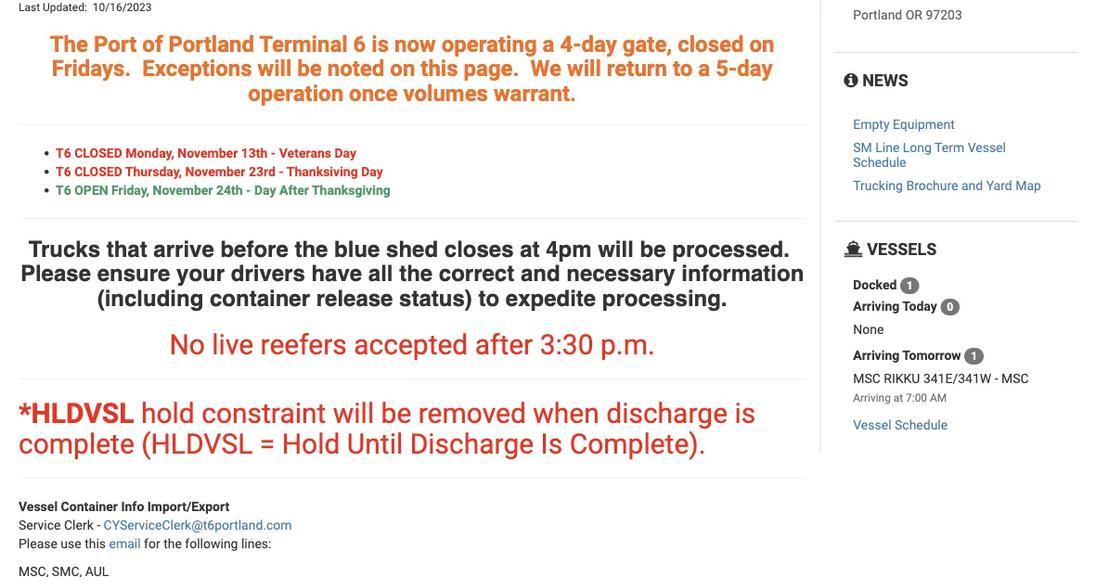 Task type: locate. For each thing, give the bounding box(es) containing it.
this inside vessel container info import/export service clerk - cyserviceclerk@t6portland.com please use this email for the following lines:
[[85, 536, 106, 551]]

0 vertical spatial arriving
[[853, 299, 900, 314]]

trucking brochure and yard map link
[[853, 178, 1042, 193]]

0 horizontal spatial day
[[582, 31, 617, 57]]

0 vertical spatial and
[[962, 178, 983, 193]]

0 horizontal spatial this
[[85, 536, 106, 551]]

0 vertical spatial vessel
[[968, 140, 1006, 156]]

schedule down 7:00
[[895, 417, 948, 433]]

0 vertical spatial please
[[20, 261, 91, 287]]

constraint
[[202, 397, 326, 430]]

1 up today
[[907, 279, 913, 292]]

0 horizontal spatial at
[[520, 237, 540, 262]]

ship image
[[844, 241, 863, 257]]

vessels
[[863, 240, 937, 259]]

at left 7:00
[[894, 391, 904, 404]]

vessel schedule link
[[853, 417, 948, 433]]

use
[[61, 536, 81, 551]]

0 vertical spatial to
[[673, 55, 693, 82]]

docked
[[853, 277, 897, 293]]

4-
[[560, 31, 582, 57]]

vessel schedule
[[853, 417, 948, 433]]

vessel inside empty equipment sm line long term vessel schedule trucking brochure and yard map
[[968, 140, 1006, 156]]

arriving down docked
[[853, 299, 900, 314]]

1 vertical spatial t6
[[56, 164, 71, 179]]

this inside the port of portland terminal 6 is now operating a 4-day gate, closed on fridays.  exceptions will be noted on this page.  we will return to a 5-day operation once volumes warrant.
[[421, 55, 458, 82]]

the right for
[[164, 536, 182, 551]]

0 vertical spatial at
[[520, 237, 540, 262]]

we
[[531, 55, 562, 82]]

be inside trucks that arrive before the blue shed closes at 4pm will be processed. please ensure your drivers have all the correct and necessary information (including container release status) to expedite processing.
[[640, 237, 666, 262]]

and left "yard"
[[962, 178, 983, 193]]

1 vertical spatial schedule
[[895, 417, 948, 433]]

day down 23rd
[[254, 182, 276, 198]]

until
[[347, 428, 403, 460]]

is right discharge
[[735, 397, 756, 430]]

1 horizontal spatial portland
[[853, 7, 903, 22]]

vessel inside vessel container info import/export service clerk - cyserviceclerk@t6portland.com please use this email for the following lines:
[[19, 499, 58, 514]]

1 horizontal spatial be
[[381, 397, 412, 430]]

live
[[212, 328, 254, 361]]

cyserviceclerk@t6portland.com
[[104, 518, 292, 533]]

0 vertical spatial schedule
[[853, 154, 907, 170]]

/
[[953, 371, 958, 386]]

msc right the 341w
[[1002, 371, 1029, 386]]

after
[[475, 328, 533, 361]]

volumes
[[403, 80, 488, 106]]

the left blue
[[295, 237, 328, 262]]

at inside 'arriving tomorrow 1 msc rikku 341e / 341w - msc arriving at 7:00 am'
[[894, 391, 904, 404]]

1 vertical spatial november
[[185, 164, 246, 179]]

be inside the port of portland terminal 6 is now operating a 4-day gate, closed on fridays.  exceptions will be noted on this page.  we will return to a 5-day operation once volumes warrant.
[[297, 55, 322, 82]]

0 horizontal spatial a
[[543, 31, 555, 57]]

24th
[[216, 182, 243, 198]]

will
[[258, 55, 292, 82], [567, 55, 601, 82], [598, 237, 634, 262], [333, 397, 374, 430]]

10/16/2023
[[93, 1, 152, 14]]

be up processing.
[[640, 237, 666, 262]]

discharge
[[606, 397, 728, 430]]

1 horizontal spatial 1
[[971, 350, 978, 363]]

1 vertical spatial to
[[479, 286, 500, 311]]

be left noted
[[297, 55, 322, 82]]

2 horizontal spatial vessel
[[968, 140, 1006, 156]]

this right once
[[421, 55, 458, 82]]

to inside trucks that arrive before the blue shed closes at 4pm will be processed. please ensure your drivers have all the correct and necessary information (including container release status) to expedite processing.
[[479, 286, 500, 311]]

email link
[[109, 536, 141, 551]]

for
[[144, 536, 160, 551]]

1 vertical spatial 1
[[971, 350, 978, 363]]

be down accepted
[[381, 397, 412, 430]]

will inside trucks that arrive before the blue shed closes at 4pm will be processed. please ensure your drivers have all the correct and necessary information (including container release status) to expedite processing.
[[598, 237, 634, 262]]

0 vertical spatial is
[[372, 31, 389, 57]]

1 vertical spatial arriving
[[853, 348, 900, 363]]

portland
[[853, 7, 903, 22], [168, 31, 254, 57]]

please down service
[[19, 536, 57, 551]]

0 horizontal spatial 1
[[907, 279, 913, 292]]

will right 4pm
[[598, 237, 634, 262]]

map
[[1016, 178, 1042, 193]]

23rd
[[249, 164, 276, 179]]

schedule
[[853, 154, 907, 170], [895, 417, 948, 433]]

is right 6 at the top left of the page
[[372, 31, 389, 57]]

7:00
[[906, 391, 928, 404]]

0 horizontal spatial be
[[297, 55, 322, 82]]

that
[[106, 237, 147, 262]]

2 vertical spatial arriving
[[853, 391, 891, 404]]

341w
[[958, 371, 992, 386]]

0 horizontal spatial vessel
[[19, 499, 58, 514]]

at left 4pm
[[520, 237, 540, 262]]

2 arriving from the top
[[853, 348, 900, 363]]

1 inside docked 1 arriving today 0 none
[[907, 279, 913, 292]]

1 vertical spatial closed
[[74, 164, 122, 179]]

am
[[930, 391, 947, 404]]

the
[[295, 237, 328, 262], [399, 261, 433, 287], [164, 536, 182, 551]]

1 vertical spatial be
[[640, 237, 666, 262]]

1 vertical spatial please
[[19, 536, 57, 551]]

1 horizontal spatial msc
[[1002, 371, 1029, 386]]

1 arriving from the top
[[853, 299, 900, 314]]

please left that
[[20, 261, 91, 287]]

arriving down none
[[853, 348, 900, 363]]

at inside trucks that arrive before the blue shed closes at 4pm will be processed. please ensure your drivers have all the correct and necessary information (including container release status) to expedite processing.
[[520, 237, 540, 262]]

now
[[395, 31, 436, 57]]

schedule up trucking
[[853, 154, 907, 170]]

to up after
[[479, 286, 500, 311]]

t6
[[56, 145, 71, 160], [56, 164, 71, 179], [56, 182, 71, 198]]

the inside vessel container info import/export service clerk - cyserviceclerk@t6portland.com please use this email for the following lines:
[[164, 536, 182, 551]]

t6 left open
[[56, 182, 71, 198]]

- right clerk
[[97, 518, 100, 533]]

and right correct
[[521, 261, 560, 287]]

cyserviceclerk@t6portland.com link
[[104, 518, 292, 533]]

vessel right term
[[968, 140, 1006, 156]]

reefers
[[260, 328, 347, 361]]

0 vertical spatial be
[[297, 55, 322, 82]]

1 horizontal spatial to
[[673, 55, 693, 82]]

1 vertical spatial is
[[735, 397, 756, 430]]

vessel up service
[[19, 499, 58, 514]]

empty equipment sm line long term vessel schedule trucking brochure and yard map
[[853, 117, 1042, 193]]

1 horizontal spatial at
[[894, 391, 904, 404]]

the right all
[[399, 261, 433, 287]]

please inside vessel container info import/export service clerk - cyserviceclerk@t6portland.com please use this email for the following lines:
[[19, 536, 57, 551]]

line
[[876, 140, 900, 156]]

thanksgiving
[[312, 182, 391, 198]]

when
[[533, 397, 600, 430]]

a
[[543, 31, 555, 57], [698, 55, 710, 82]]

- right 13th
[[271, 145, 276, 160]]

3 t6 from the top
[[56, 182, 71, 198]]

2 vertical spatial day
[[254, 182, 276, 198]]

6
[[353, 31, 366, 57]]

thursday,
[[125, 164, 182, 179]]

0 vertical spatial portland
[[853, 7, 903, 22]]

be inside hold constraint will be removed when discharge is complete (hldvsl = hold until discharge is complete).
[[381, 397, 412, 430]]

empty
[[853, 117, 890, 132]]

information
[[682, 261, 804, 287]]

on
[[750, 31, 775, 57], [390, 55, 415, 82]]

1 horizontal spatial this
[[421, 55, 458, 82]]

is inside the port of portland terminal 6 is now operating a 4-day gate, closed on fridays.  exceptions will be noted on this page.  we will return to a 5-day operation once volumes warrant.
[[372, 31, 389, 57]]

and inside empty equipment sm line long term vessel schedule trucking brochure and yard map
[[962, 178, 983, 193]]

blue
[[334, 237, 380, 262]]

shed
[[386, 237, 438, 262]]

1 up the 341w
[[971, 350, 978, 363]]

drivers
[[231, 261, 305, 287]]

vessel down rikku at the right of page
[[853, 417, 892, 433]]

will down "reefers"
[[333, 397, 374, 430]]

empty equipment link
[[853, 117, 955, 132]]

on right 5-
[[750, 31, 775, 57]]

0 horizontal spatial day
[[254, 182, 276, 198]]

1 vertical spatial day
[[361, 164, 383, 179]]

0 vertical spatial closed
[[74, 145, 122, 160]]

trucks that arrive before the blue shed closes at 4pm will be processed. please ensure your drivers have all the correct and necessary information (including container release status) to expedite processing.
[[20, 237, 804, 311]]

arriving inside docked 1 arriving today 0 none
[[853, 299, 900, 314]]

- right the 24th
[[246, 182, 251, 198]]

1 horizontal spatial on
[[750, 31, 775, 57]]

monday,
[[126, 145, 174, 160]]

0 vertical spatial this
[[421, 55, 458, 82]]

0 vertical spatial t6
[[56, 145, 71, 160]]

day up thanksiving
[[335, 145, 356, 160]]

1 vertical spatial vessel
[[853, 417, 892, 433]]

0 horizontal spatial to
[[479, 286, 500, 311]]

1 vertical spatial this
[[85, 536, 106, 551]]

1 inside 'arriving tomorrow 1 msc rikku 341e / 341w - msc arriving at 7:00 am'
[[971, 350, 978, 363]]

vessel container info import/export service clerk - cyserviceclerk@t6portland.com please use this email for the following lines:
[[19, 499, 292, 551]]

portland right of
[[168, 31, 254, 57]]

0 horizontal spatial portland
[[168, 31, 254, 57]]

0 horizontal spatial msc
[[853, 371, 881, 386]]

arriving tomorrow 1 msc rikku 341e / 341w - msc arriving at 7:00 am
[[853, 348, 1029, 404]]

a left 5-
[[698, 55, 710, 82]]

have
[[311, 261, 362, 287]]

t6 left monday,
[[56, 145, 71, 160]]

2 vertical spatial vessel
[[19, 499, 58, 514]]

after
[[279, 182, 309, 198]]

vessel
[[968, 140, 1006, 156], [853, 417, 892, 433], [19, 499, 58, 514]]

is inside hold constraint will be removed when discharge is complete (hldvsl = hold until discharge is complete).
[[735, 397, 756, 430]]

0 horizontal spatial is
[[372, 31, 389, 57]]

- right the 341w
[[995, 371, 999, 386]]

2 vertical spatial be
[[381, 397, 412, 430]]

on right noted
[[390, 55, 415, 82]]

day
[[582, 31, 617, 57], [737, 55, 773, 82]]

is
[[372, 31, 389, 57], [735, 397, 756, 430]]

please
[[20, 261, 91, 287], [19, 536, 57, 551]]

and inside trucks that arrive before the blue shed closes at 4pm will be processed. please ensure your drivers have all the correct and necessary information (including container release status) to expedite processing.
[[521, 261, 560, 287]]

hold constraint will be removed when discharge is complete (hldvsl = hold until discharge is complete).
[[19, 397, 756, 460]]

1 horizontal spatial and
[[962, 178, 983, 193]]

following
[[185, 536, 238, 551]]

1 vertical spatial at
[[894, 391, 904, 404]]

- inside 'arriving tomorrow 1 msc rikku 341e / 341w - msc arriving at 7:00 am'
[[995, 371, 999, 386]]

1 horizontal spatial the
[[295, 237, 328, 262]]

day up thanksgiving
[[361, 164, 383, 179]]

closes
[[445, 237, 514, 262]]

t6 up trucks
[[56, 164, 71, 179]]

1 horizontal spatial vessel
[[853, 417, 892, 433]]

and
[[962, 178, 983, 193], [521, 261, 560, 287]]

0 vertical spatial 1
[[907, 279, 913, 292]]

1 vertical spatial portland
[[168, 31, 254, 57]]

container
[[61, 499, 118, 514]]

a left 4-
[[543, 31, 555, 57]]

0 horizontal spatial and
[[521, 261, 560, 287]]

accepted
[[354, 328, 468, 361]]

1 t6 from the top
[[56, 145, 71, 160]]

2 msc from the left
[[1002, 371, 1029, 386]]

ensure
[[97, 261, 170, 287]]

2 vertical spatial t6
[[56, 182, 71, 198]]

portland left or
[[853, 7, 903, 22]]

msc left rikku at the right of page
[[853, 371, 881, 386]]

day
[[335, 145, 356, 160], [361, 164, 383, 179], [254, 182, 276, 198]]

sm
[[853, 140, 873, 156]]

to
[[673, 55, 693, 82], [479, 286, 500, 311]]

arrive
[[154, 237, 214, 262]]

portland inside the port of portland terminal 6 is now operating a 4-day gate, closed on fridays.  exceptions will be noted on this page.  we will return to a 5-day operation once volumes warrant.
[[168, 31, 254, 57]]

arriving down rikku at the right of page
[[853, 391, 891, 404]]

be
[[297, 55, 322, 82], [640, 237, 666, 262], [381, 397, 412, 430]]

to right gate, at the right top
[[673, 55, 693, 82]]

1 horizontal spatial day
[[335, 145, 356, 160]]

2 horizontal spatial be
[[640, 237, 666, 262]]

1 horizontal spatial is
[[735, 397, 756, 430]]

0 horizontal spatial the
[[164, 536, 182, 551]]

this right use
[[85, 536, 106, 551]]

clerk
[[64, 518, 94, 533]]

expedite
[[506, 286, 596, 311]]

1 vertical spatial and
[[521, 261, 560, 287]]



Task type: vqa. For each thing, say whether or not it's contained in the screenshot.
the top this
yes



Task type: describe. For each thing, give the bounding box(es) containing it.
(hldvsl
[[141, 428, 253, 460]]

3 arriving from the top
[[853, 391, 891, 404]]

will right exceptions
[[258, 55, 292, 82]]

last updated:  10/16/2023
[[19, 1, 152, 14]]

is
[[541, 428, 563, 460]]

hold
[[141, 397, 195, 430]]

*hldvsl
[[19, 397, 134, 430]]

will inside hold constraint will be removed when discharge is complete (hldvsl = hold until discharge is complete).
[[333, 397, 374, 430]]

email
[[109, 536, 141, 551]]

5-
[[716, 55, 737, 82]]

docked 1 arriving today 0 none
[[853, 277, 954, 337]]

- inside vessel container info import/export service clerk - cyserviceclerk@t6portland.com please use this email for the following lines:
[[97, 518, 100, 533]]

status)
[[399, 286, 472, 311]]

return
[[607, 55, 668, 82]]

lines:
[[241, 536, 272, 551]]

complete).
[[570, 428, 706, 460]]

no
[[169, 328, 205, 361]]

t6 closed monday, november 13th - veterans day t6 closed thursday, november 23rd - thanksiving day t6 open friday, november 24th - day after thanksgiving
[[56, 145, 391, 198]]

release
[[316, 286, 393, 311]]

0 vertical spatial november
[[178, 145, 238, 160]]

import/export
[[147, 499, 229, 514]]

or
[[906, 7, 923, 22]]

processed.
[[672, 237, 790, 262]]

schedule inside empty equipment sm line long term vessel schedule trucking brochure and yard map
[[853, 154, 907, 170]]

1 horizontal spatial a
[[698, 55, 710, 82]]

your
[[176, 261, 225, 287]]

complete
[[19, 428, 134, 460]]

2 vertical spatial november
[[153, 182, 213, 198]]

long
[[903, 140, 932, 156]]

rikku
[[884, 371, 920, 386]]

closed
[[678, 31, 744, 57]]

container
[[210, 286, 310, 311]]

removed
[[418, 397, 526, 430]]

trucking
[[853, 178, 903, 193]]

of
[[142, 31, 163, 57]]

1 closed from the top
[[74, 145, 122, 160]]

info
[[121, 499, 144, 514]]

gate,
[[623, 31, 672, 57]]

none
[[853, 322, 884, 337]]

today
[[903, 299, 938, 314]]

the
[[50, 31, 88, 57]]

the port of portland terminal 6 is now operating a 4-day gate, closed on fridays.  exceptions will be noted on this page.  we will return to a 5-day operation once volumes warrant.
[[50, 31, 775, 106]]

13th
[[241, 145, 268, 160]]

(including
[[97, 286, 204, 311]]

necessary
[[567, 261, 676, 287]]

p.m.
[[601, 328, 655, 361]]

0 vertical spatial day
[[335, 145, 356, 160]]

3:30
[[540, 328, 594, 361]]

97203
[[926, 7, 963, 22]]

0
[[947, 301, 954, 314]]

1 horizontal spatial day
[[737, 55, 773, 82]]

info circle image
[[844, 71, 859, 88]]

operating
[[442, 31, 537, 57]]

friday,
[[112, 182, 150, 198]]

0 horizontal spatial on
[[390, 55, 415, 82]]

veterans
[[279, 145, 331, 160]]

2 closed from the top
[[74, 164, 122, 179]]

thanksiving
[[287, 164, 358, 179]]

portland or 97203
[[853, 7, 963, 22]]

=
[[260, 428, 275, 460]]

once
[[349, 80, 398, 106]]

2 t6 from the top
[[56, 164, 71, 179]]

term
[[935, 140, 965, 156]]

before
[[220, 237, 289, 262]]

please inside trucks that arrive before the blue shed closes at 4pm will be processed. please ensure your drivers have all the correct and necessary information (including container release status) to expedite processing.
[[20, 261, 91, 287]]

all
[[368, 261, 393, 287]]

open
[[74, 182, 108, 198]]

no live reefers accepted after 3:30 p.m.
[[169, 328, 655, 361]]

341e
[[924, 371, 953, 386]]

hold
[[282, 428, 340, 460]]

vessel for vessel schedule
[[853, 417, 892, 433]]

operation
[[248, 80, 344, 106]]

terminal
[[259, 31, 348, 57]]

2 horizontal spatial the
[[399, 261, 433, 287]]

yard
[[987, 178, 1013, 193]]

warrant.
[[494, 80, 577, 106]]

last
[[19, 1, 40, 14]]

processing.
[[602, 286, 727, 311]]

exceptions
[[142, 55, 252, 82]]

correct
[[439, 261, 515, 287]]

will right we
[[567, 55, 601, 82]]

4pm
[[546, 237, 592, 262]]

service
[[19, 518, 61, 533]]

2 horizontal spatial day
[[361, 164, 383, 179]]

1 msc from the left
[[853, 371, 881, 386]]

to inside the port of portland terminal 6 is now operating a 4-day gate, closed on fridays.  exceptions will be noted on this page.  we will return to a 5-day operation once volumes warrant.
[[673, 55, 693, 82]]

- right 23rd
[[279, 164, 284, 179]]

vessel for vessel container info import/export service clerk - cyserviceclerk@t6portland.com please use this email for the following lines:
[[19, 499, 58, 514]]



